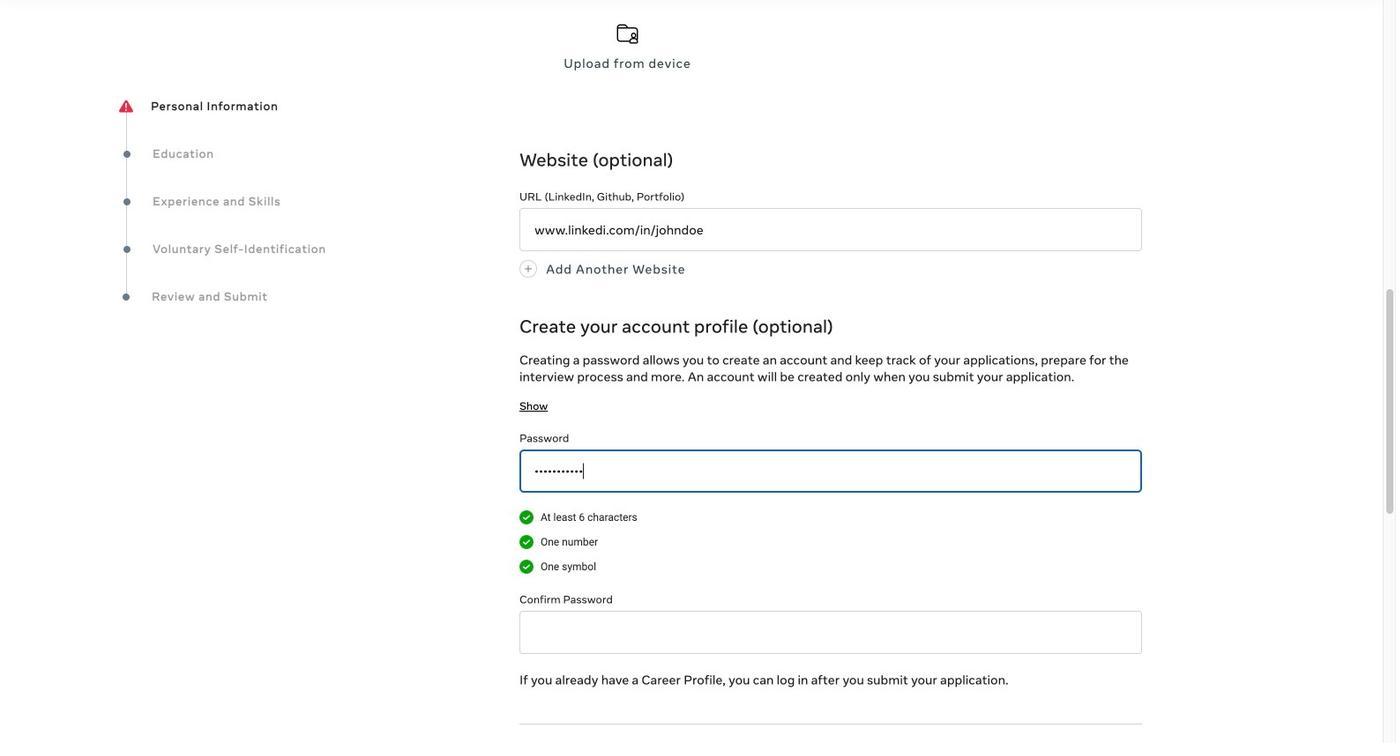 Task type: vqa. For each thing, say whether or not it's contained in the screenshot.
Phone text box
no



Task type: locate. For each thing, give the bounding box(es) containing it.
None password field
[[520, 450, 1143, 493], [520, 612, 1143, 655], [520, 450, 1143, 493], [520, 612, 1143, 655]]



Task type: describe. For each thing, give the bounding box(es) containing it.
URL (LinkedIn, Github, Portfolio) text field
[[520, 208, 1143, 252]]



